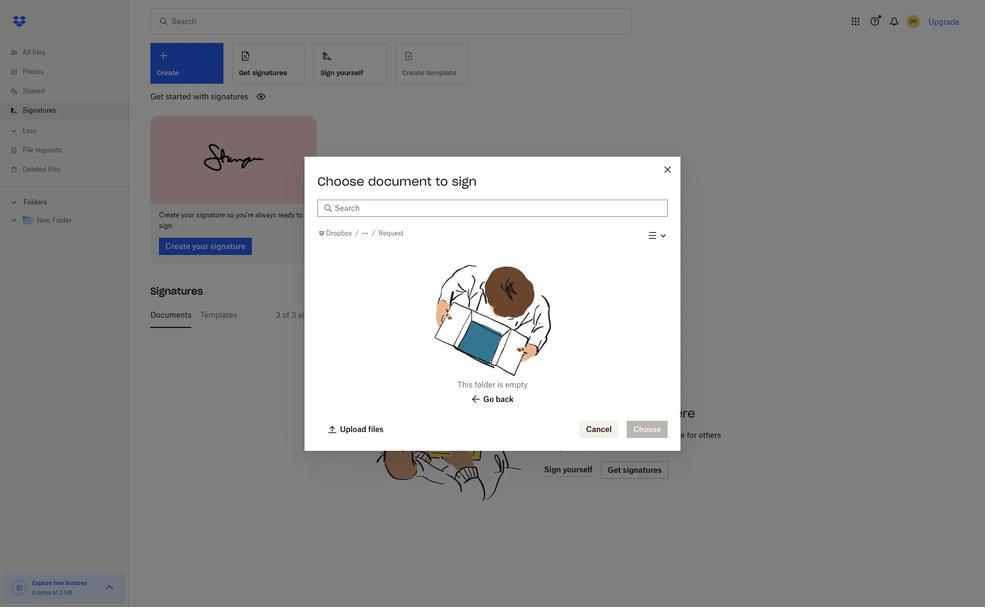 Task type: describe. For each thing, give the bounding box(es) containing it.
unlimited.
[[491, 310, 527, 319]]

request
[[379, 229, 404, 237]]

you're
[[236, 211, 254, 219]]

when
[[544, 431, 565, 440]]

dropbox link
[[317, 228, 352, 239]]

is inside choose document to sign dialog
[[497, 380, 503, 389]]

here.
[[609, 442, 627, 452]]

upload
[[340, 425, 366, 434]]

shared link
[[9, 82, 129, 101]]

files for deleted files
[[48, 165, 61, 174]]

templates
[[200, 310, 237, 319]]

to inside choose document to sign dialog
[[436, 174, 448, 189]]

signatures link
[[9, 101, 129, 120]]

back
[[496, 395, 514, 404]]

sign yourself button
[[314, 43, 387, 84]]

documents appear here
[[544, 406, 695, 421]]

choose document to sign dialog
[[305, 157, 681, 451]]

dropbox image
[[9, 11, 30, 32]]

folder
[[475, 380, 495, 389]]

always
[[255, 211, 276, 219]]

file requests link
[[9, 141, 129, 160]]

documents for documents appear here
[[544, 406, 615, 421]]

0 vertical spatial requests
[[35, 146, 62, 154]]

quota usage element
[[11, 580, 28, 597]]

you
[[568, 431, 580, 440]]

upload files
[[340, 425, 384, 434]]

folders button
[[0, 194, 129, 210]]

dropbox
[[326, 229, 352, 237]]

folder
[[52, 216, 72, 225]]

for
[[687, 431, 697, 440]]

month.
[[395, 310, 420, 319]]

get started with signatures
[[150, 92, 248, 101]]

get signatures
[[239, 69, 287, 77]]

tab list containing documents
[[150, 302, 964, 328]]

signatures inside "link"
[[23, 106, 56, 114]]

deleted files
[[23, 165, 61, 174]]

explore free features 0 bytes of 2 gb
[[32, 580, 87, 596]]

folders
[[24, 198, 47, 206]]

when you sign a document or send one for others to sign, it appears here.
[[544, 431, 721, 452]]

of inside tab list
[[282, 310, 289, 319]]

Search text field
[[335, 202, 661, 214]]

photos
[[23, 68, 43, 76]]

empty
[[505, 380, 528, 389]]

explore
[[32, 580, 52, 587]]

less
[[23, 127, 37, 135]]

sign yourself
[[321, 69, 363, 77]]

to inside create your signature so you're always ready to sign.
[[297, 211, 303, 219]]

/ request
[[372, 229, 404, 237]]

signatures inside "button"
[[252, 69, 287, 77]]

upload files button
[[322, 421, 390, 438]]

yourself inside tab list
[[452, 310, 481, 319]]

signature inside create your signature so you're always ready to sign.
[[196, 211, 225, 219]]

choose
[[317, 174, 364, 189]]

files for all files
[[33, 48, 45, 56]]

sign inside when you sign a document or send one for others to sign, it appears here.
[[582, 431, 597, 440]]

files for upload files
[[368, 425, 384, 434]]

left
[[367, 310, 378, 319]]

one
[[672, 431, 685, 440]]

file requests
[[23, 146, 62, 154]]

get for get signatures
[[239, 69, 250, 77]]

document inside dialog
[[368, 174, 432, 189]]

all
[[23, 48, 31, 56]]

others
[[699, 431, 721, 440]]

new folder link
[[21, 214, 120, 228]]

sign.
[[159, 222, 173, 230]]

1 vertical spatial requests
[[334, 310, 364, 319]]

bytes
[[37, 590, 51, 596]]

choose document to sign
[[317, 174, 477, 189]]

cancel button
[[580, 421, 618, 438]]



Task type: locate. For each thing, give the bounding box(es) containing it.
documents up the you
[[544, 406, 615, 421]]

create your signature so you're always ready to sign.
[[159, 211, 303, 230]]

is left unlimited.
[[483, 310, 489, 319]]

documents
[[150, 310, 191, 319], [544, 406, 615, 421]]

upgrade
[[929, 17, 959, 26]]

sign
[[321, 69, 334, 77]]

signatures list item
[[0, 101, 129, 120]]

3
[[276, 310, 280, 319], [291, 310, 296, 319]]

1 / from the left
[[355, 229, 359, 237]]

0 horizontal spatial /
[[355, 229, 359, 237]]

gb
[[64, 590, 72, 596]]

0 horizontal spatial get
[[150, 92, 164, 101]]

create
[[159, 211, 179, 219]]

sign left a
[[582, 431, 597, 440]]

get for get started with signatures
[[150, 92, 164, 101]]

yourself
[[336, 69, 363, 77], [452, 310, 481, 319]]

free
[[54, 580, 64, 587]]

2 vertical spatial to
[[544, 442, 551, 452]]

1 horizontal spatial document
[[606, 431, 642, 440]]

signature
[[196, 211, 225, 219], [298, 310, 332, 319]]

/ for /
[[355, 229, 359, 237]]

1 horizontal spatial of
[[282, 310, 289, 319]]

or
[[644, 431, 651, 440]]

requests right file
[[35, 146, 62, 154]]

less image
[[9, 126, 19, 136]]

sign up 'search' text field
[[452, 174, 477, 189]]

document up here.
[[606, 431, 642, 440]]

go back button
[[456, 391, 529, 408]]

1 horizontal spatial requests
[[334, 310, 364, 319]]

files
[[33, 48, 45, 56], [48, 165, 61, 174], [368, 425, 384, 434]]

deleted
[[23, 165, 46, 174]]

all files
[[23, 48, 45, 56]]

list containing all files
[[0, 37, 129, 187]]

yourself inside button
[[336, 69, 363, 77]]

1 horizontal spatial signatures
[[150, 285, 203, 297]]

sign,
[[553, 442, 570, 452]]

get left started
[[150, 92, 164, 101]]

/ left the request
[[372, 229, 375, 237]]

this
[[457, 380, 473, 389]]

1 vertical spatial get
[[150, 92, 164, 101]]

all files link
[[9, 43, 129, 62]]

is
[[483, 310, 489, 319], [497, 380, 503, 389]]

0 vertical spatial signatures
[[23, 106, 56, 114]]

/ right dropbox
[[355, 229, 359, 237]]

2 horizontal spatial to
[[544, 442, 551, 452]]

get signatures button
[[232, 43, 305, 84]]

0 horizontal spatial is
[[483, 310, 489, 319]]

1 horizontal spatial documents
[[544, 406, 615, 421]]

of inside explore free features 0 bytes of 2 gb
[[53, 590, 58, 596]]

files right upload on the bottom
[[368, 425, 384, 434]]

ready
[[278, 211, 295, 219]]

of
[[282, 310, 289, 319], [53, 590, 58, 596]]

0 horizontal spatial files
[[33, 48, 45, 56]]

0 vertical spatial sign
[[452, 174, 477, 189]]

upgrade link
[[929, 17, 959, 26]]

0 vertical spatial of
[[282, 310, 289, 319]]

sign
[[452, 174, 477, 189], [582, 431, 597, 440]]

requests
[[35, 146, 62, 154], [334, 310, 364, 319]]

get inside "button"
[[239, 69, 250, 77]]

1 vertical spatial sign
[[582, 431, 597, 440]]

0 horizontal spatial yourself
[[336, 69, 363, 77]]

1 vertical spatial documents
[[544, 406, 615, 421]]

new
[[37, 216, 51, 225]]

1 vertical spatial to
[[297, 211, 303, 219]]

1 horizontal spatial sign
[[582, 431, 597, 440]]

your
[[181, 211, 195, 219]]

2 / from the left
[[372, 229, 375, 237]]

1 horizontal spatial files
[[48, 165, 61, 174]]

/
[[355, 229, 359, 237], [372, 229, 375, 237]]

to
[[436, 174, 448, 189], [297, 211, 303, 219], [544, 442, 551, 452]]

0 horizontal spatial signatures
[[23, 106, 56, 114]]

1 horizontal spatial to
[[436, 174, 448, 189]]

request link
[[379, 228, 404, 239]]

so
[[227, 211, 234, 219]]

1 vertical spatial of
[[53, 590, 58, 596]]

0 horizontal spatial to
[[297, 211, 303, 219]]

appear
[[619, 406, 663, 421]]

0 vertical spatial to
[[436, 174, 448, 189]]

yourself right sign
[[336, 69, 363, 77]]

0 vertical spatial files
[[33, 48, 45, 56]]

1 horizontal spatial yourself
[[452, 310, 481, 319]]

0 vertical spatial get
[[239, 69, 250, 77]]

0 vertical spatial is
[[483, 310, 489, 319]]

it
[[572, 442, 577, 452]]

new folder
[[37, 216, 72, 225]]

0 vertical spatial yourself
[[336, 69, 363, 77]]

documents left templates
[[150, 310, 191, 319]]

0 horizontal spatial document
[[368, 174, 432, 189]]

0 horizontal spatial signatures
[[211, 92, 248, 101]]

tab list
[[150, 302, 964, 328]]

documents tab
[[150, 302, 191, 328]]

signatures
[[252, 69, 287, 77], [211, 92, 248, 101]]

0 vertical spatial signature
[[196, 211, 225, 219]]

1 vertical spatial signature
[[298, 310, 332, 319]]

documents for documents
[[150, 310, 191, 319]]

file
[[23, 146, 34, 154]]

cancel
[[586, 425, 612, 434]]

1 horizontal spatial /
[[372, 229, 375, 237]]

0 vertical spatial signatures
[[252, 69, 287, 77]]

2 3 from the left
[[291, 310, 296, 319]]

to inside when you sign a document or send one for others to sign, it appears here.
[[544, 442, 551, 452]]

send
[[653, 431, 670, 440]]

deleted files link
[[9, 160, 129, 179]]

signatures up documents tab
[[150, 285, 203, 297]]

requests left left
[[334, 310, 364, 319]]

files right deleted on the top of page
[[48, 165, 61, 174]]

/ for / request
[[372, 229, 375, 237]]

sign inside dialog
[[452, 174, 477, 189]]

2 horizontal spatial files
[[368, 425, 384, 434]]

with
[[193, 92, 209, 101]]

yourself right signing
[[452, 310, 481, 319]]

get
[[239, 69, 250, 77], [150, 92, 164, 101]]

1 vertical spatial is
[[497, 380, 503, 389]]

go
[[483, 395, 494, 404]]

files right all
[[33, 48, 45, 56]]

document inside when you sign a document or send one for others to sign, it appears here.
[[606, 431, 642, 440]]

1 vertical spatial signatures
[[150, 285, 203, 297]]

1 3 from the left
[[276, 310, 280, 319]]

3 of 3 signature requests left this month. signing yourself is unlimited.
[[276, 310, 527, 319]]

0 horizontal spatial documents
[[150, 310, 191, 319]]

1 vertical spatial files
[[48, 165, 61, 174]]

0 vertical spatial documents
[[150, 310, 191, 319]]

files inside button
[[368, 425, 384, 434]]

signatures
[[23, 106, 56, 114], [150, 285, 203, 297]]

this folder is empty
[[457, 380, 528, 389]]

features
[[65, 580, 87, 587]]

shared
[[23, 87, 45, 95]]

0 horizontal spatial of
[[53, 590, 58, 596]]

go back
[[483, 395, 514, 404]]

here
[[667, 406, 695, 421]]

is up go back
[[497, 380, 503, 389]]

appears
[[579, 442, 607, 452]]

0 vertical spatial document
[[368, 174, 432, 189]]

1 horizontal spatial 3
[[291, 310, 296, 319]]

0 horizontal spatial sign
[[452, 174, 477, 189]]

list
[[0, 37, 129, 187]]

started
[[166, 92, 191, 101]]

get up the get started with signatures
[[239, 69, 250, 77]]

document
[[368, 174, 432, 189], [606, 431, 642, 440]]

0 horizontal spatial 3
[[276, 310, 280, 319]]

1 vertical spatial yourself
[[452, 310, 481, 319]]

1 horizontal spatial signatures
[[252, 69, 287, 77]]

2 vertical spatial files
[[368, 425, 384, 434]]

1 horizontal spatial get
[[239, 69, 250, 77]]

1 vertical spatial signatures
[[211, 92, 248, 101]]

1 horizontal spatial is
[[497, 380, 503, 389]]

2
[[59, 590, 62, 596]]

templates tab
[[200, 302, 237, 328]]

document up the request
[[368, 174, 432, 189]]

signatures down the shared
[[23, 106, 56, 114]]

photos link
[[9, 62, 129, 82]]

0 horizontal spatial signature
[[196, 211, 225, 219]]

1 horizontal spatial signature
[[298, 310, 332, 319]]

this
[[380, 310, 393, 319]]

a
[[599, 431, 604, 440]]

signing
[[422, 310, 450, 319]]

0
[[32, 590, 36, 596]]

1 vertical spatial document
[[606, 431, 642, 440]]

0 horizontal spatial requests
[[35, 146, 62, 154]]



Task type: vqa. For each thing, say whether or not it's contained in the screenshot.
Less icon
yes



